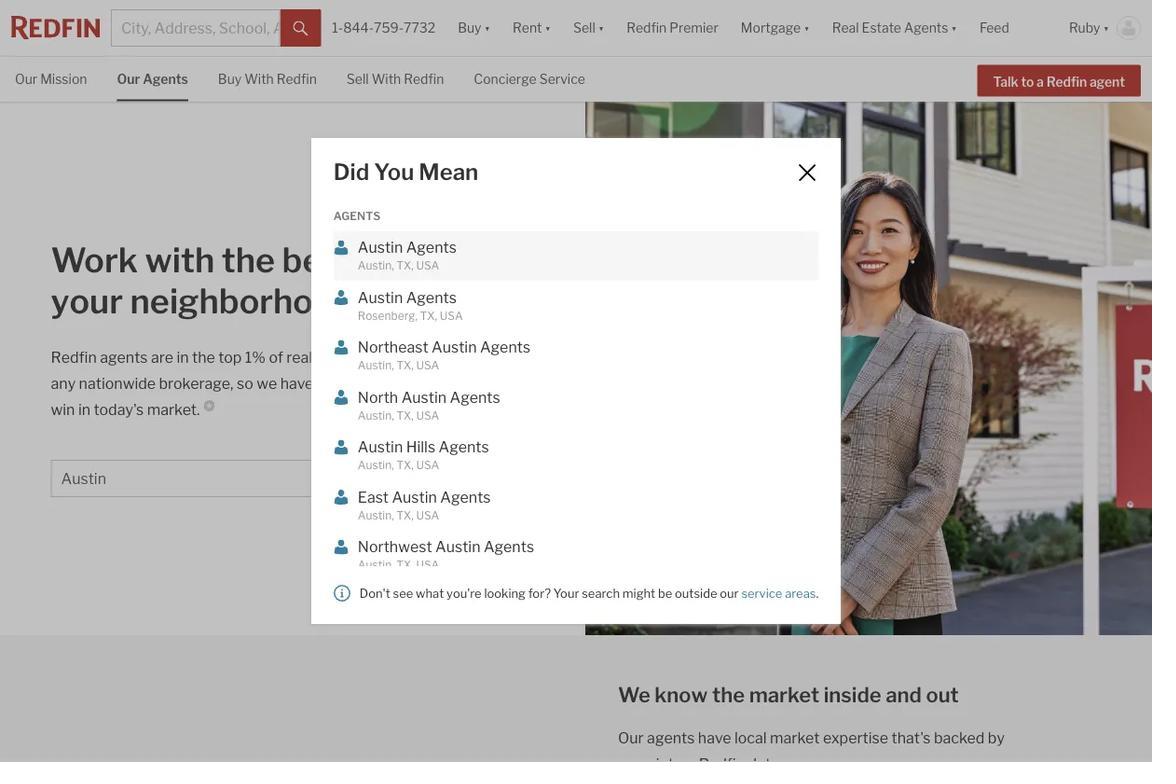 Task type: describe. For each thing, give the bounding box(es) containing it.
usa for austin
[[416, 458, 440, 472]]

1-844-759-7732
[[332, 20, 436, 36]]

our for our mission
[[15, 71, 37, 87]]

for?
[[529, 586, 551, 600]]

out
[[927, 682, 960, 707]]

best
[[282, 240, 354, 281]]

tx, for east
[[397, 508, 414, 522]]

estate
[[316, 348, 360, 366]]

service areas link
[[742, 586, 817, 600]]

buy with redfin link
[[218, 57, 317, 99]]

concierge
[[474, 71, 537, 87]]

agents inside north austin agents austin, tx, usa
[[450, 388, 501, 406]]

our agents
[[117, 71, 188, 87]]

northwest
[[358, 538, 432, 556]]

we know the market inside and out
[[619, 682, 960, 707]]

our agents link
[[117, 57, 188, 99]]

win
[[51, 400, 75, 418]]

mean
[[419, 158, 479, 185]]

austin hills agents link
[[358, 438, 763, 457]]

austin inside the northwest austin agents austin, tx, usa
[[436, 538, 481, 556]]

areas
[[786, 586, 817, 600]]

did you mean
[[334, 158, 479, 185]]

tx, for north
[[397, 409, 414, 422]]

1%
[[245, 348, 266, 366]]

austin, for northwest
[[358, 558, 394, 572]]

real
[[287, 348, 313, 366]]

northeast austin agents austin, tx, usa
[[358, 338, 531, 372]]

outside
[[675, 586, 718, 600]]

redfin premier button
[[616, 0, 730, 56]]

be
[[659, 586, 673, 600]]

redfin inside redfin agents are in the top 1% of real estate agents working at any nationwide brokerage, so we have the experience to help you win in today's market.
[[51, 348, 97, 366]]

in inside work with the best agents in your neighborhood
[[478, 240, 507, 281]]

the left top
[[192, 348, 215, 366]]

1-844-759-7732 link
[[332, 20, 436, 36]]

with
[[145, 240, 215, 281]]

talk to a redfin agent
[[994, 73, 1126, 89]]

disclaimer image
[[204, 400, 215, 411]]

did you mean dialog
[[311, 138, 842, 738]]

northeast austin agents link
[[358, 338, 763, 357]]

by
[[989, 728, 1005, 747]]

agent
[[1090, 73, 1126, 89]]

data.
[[749, 755, 783, 762]]

agents inside east austin agents austin, tx, usa
[[441, 488, 491, 506]]

agents down city, address, school, agent, zip search box at left top
[[143, 71, 188, 87]]

north austin agents austin, tx, usa
[[358, 388, 501, 422]]

talk
[[994, 73, 1019, 89]]

agents inside austin agents austin, tx, usa
[[406, 238, 457, 257]]

local
[[735, 728, 767, 747]]

our mission
[[15, 71, 87, 87]]

working
[[415, 348, 471, 366]]

redfin agents are in the top 1% of real estate agents working at any nationwide brokerage, so we have the experience to help you win in today's market.
[[51, 348, 500, 418]]

redfin premier
[[627, 20, 719, 36]]

austin, for east
[[358, 508, 394, 522]]

redfin inside our agents have local market expertise that's backed by proprietary redfin data.
[[699, 755, 745, 762]]

1-
[[332, 20, 343, 36]]

backed
[[935, 728, 985, 747]]

759-
[[374, 20, 404, 36]]

premier
[[670, 20, 719, 36]]

your
[[51, 281, 123, 322]]

did you mean element
[[334, 158, 773, 185]]

844-
[[343, 20, 374, 36]]

might
[[623, 586, 656, 600]]

did
[[334, 158, 370, 185]]

feed
[[980, 20, 1010, 36]]

sell with redfin
[[347, 71, 444, 87]]

east
[[358, 488, 389, 506]]

that's
[[892, 728, 931, 747]]

austin, inside austin agents austin, tx, usa
[[358, 259, 394, 272]]

north
[[358, 388, 399, 406]]

redfin down submit search icon
[[277, 71, 317, 87]]

service
[[742, 586, 783, 600]]

austin agents austin, tx, usa
[[358, 238, 457, 272]]

looking
[[484, 586, 526, 600]]

tx, for northeast
[[397, 359, 414, 372]]

usa for northwest
[[416, 558, 440, 572]]

have inside our agents have local market expertise that's backed by proprietary redfin data.
[[699, 728, 732, 747]]

inside
[[824, 682, 882, 707]]

your
[[554, 586, 580, 600]]

austin inside austin agents rosenberg, tx, usa
[[358, 288, 403, 306]]

with for sell
[[372, 71, 401, 87]]

market.
[[147, 400, 200, 418]]

austin inside 'austin hills agents austin, tx, usa'
[[358, 438, 403, 456]]

tx, inside austin agents rosenberg, tx, usa
[[420, 309, 438, 322]]

our for our agents
[[117, 71, 140, 87]]

help
[[442, 374, 472, 392]]

know
[[655, 682, 708, 707]]

you
[[475, 374, 500, 392]]

usa for east
[[416, 508, 440, 522]]

so
[[237, 374, 253, 392]]

northwest austin agents link
[[358, 538, 763, 556]]

our
[[720, 586, 739, 600]]

expertise
[[824, 728, 889, 747]]

0 vertical spatial market
[[750, 682, 820, 707]]

talk to a redfin agent button
[[978, 65, 1142, 96]]

austin agents rosenberg, tx, usa
[[358, 288, 463, 322]]

mission
[[40, 71, 87, 87]]

east austin agents austin, tx, usa
[[358, 488, 491, 522]]

what
[[416, 586, 444, 600]]

north austin agents link
[[358, 388, 763, 407]]

have inside redfin agents are in the top 1% of real estate agents working at any nationwide brokerage, so we have the experience to help you win in today's market.
[[280, 374, 314, 392]]

our agents have local market expertise that's backed by proprietary redfin data.
[[619, 728, 1005, 762]]



Task type: locate. For each thing, give the bounding box(es) containing it.
rosenberg,
[[358, 309, 418, 322]]

tx, up northwest
[[397, 508, 414, 522]]

4 austin, from the top
[[358, 458, 394, 472]]

with
[[245, 71, 274, 87], [372, 71, 401, 87]]

austin, for austin
[[358, 458, 394, 472]]

austin down working
[[402, 388, 447, 406]]

to left a
[[1022, 73, 1035, 89]]

agents inside our agents have local market expertise that's backed by proprietary redfin data.
[[647, 728, 695, 747]]

1 horizontal spatial with
[[372, 71, 401, 87]]

buy with redfin
[[218, 71, 317, 87]]

usa up what on the bottom left of the page
[[416, 558, 440, 572]]

agents down 'austin hills agents austin, tx, usa'
[[441, 488, 491, 506]]

agents inside austin agents rosenberg, tx, usa
[[406, 288, 457, 306]]

austin inside austin agents austin, tx, usa
[[358, 238, 403, 257]]

northwest austin agents austin, tx, usa
[[358, 538, 535, 572]]

the
[[222, 240, 275, 281], [192, 348, 215, 366], [317, 374, 340, 392], [713, 682, 745, 707]]

don't see what you're looking for? your search might be outside our service areas .
[[360, 586, 819, 600]]

usa inside austin agents austin, tx, usa
[[416, 259, 440, 272]]

austin, inside east austin agents austin, tx, usa
[[358, 508, 394, 522]]

have
[[280, 374, 314, 392], [699, 728, 732, 747]]

1 vertical spatial austin agents link
[[358, 288, 763, 307]]

tx, inside north austin agents austin, tx, usa
[[397, 409, 414, 422]]

the inside work with the best agents in your neighborhood
[[222, 240, 275, 281]]

in right austin agents austin, tx, usa
[[478, 240, 507, 281]]

austin inside the northeast austin agents austin, tx, usa
[[432, 338, 477, 356]]

austin, inside 'austin hills agents austin, tx, usa'
[[358, 458, 394, 472]]

we
[[257, 374, 277, 392]]

you're
[[447, 586, 482, 600]]

service
[[540, 71, 586, 87]]

northeast
[[358, 338, 429, 356]]

agents right hills
[[439, 438, 490, 456]]

austin, for north
[[358, 409, 394, 422]]

top
[[219, 348, 242, 366]]

with right sell
[[372, 71, 401, 87]]

we
[[619, 682, 651, 707]]

the right the with
[[222, 240, 275, 281]]

concierge service link
[[474, 57, 586, 99]]

0 horizontal spatial have
[[280, 374, 314, 392]]

austin right "east"
[[392, 488, 437, 506]]

0 horizontal spatial our
[[15, 71, 37, 87]]

redfin left premier
[[627, 20, 667, 36]]

sell
[[347, 71, 369, 87]]

1 austin, from the top
[[358, 259, 394, 272]]

any
[[51, 374, 76, 392]]

market up data. on the bottom right of page
[[771, 728, 820, 747]]

2 vertical spatial in
[[78, 400, 91, 418]]

austin up rosenberg,
[[358, 288, 403, 306]]

2 austin agents link from the top
[[358, 288, 763, 307]]

buy
[[218, 71, 242, 87]]

austin, down north at the bottom
[[358, 409, 394, 422]]

5 austin, from the top
[[358, 508, 394, 522]]

Find an agent in your area search field
[[51, 460, 473, 497]]

search
[[582, 586, 620, 600]]

tx, down hills
[[397, 458, 414, 472]]

usa up the northwest austin agents austin, tx, usa
[[416, 508, 440, 522]]

agents down at
[[450, 388, 501, 406]]

agents inside the northwest austin agents austin, tx, usa
[[484, 538, 535, 556]]

0 vertical spatial austin agents link
[[358, 238, 763, 257]]

work
[[51, 240, 138, 281]]

work with the best agents in your neighborhood
[[51, 240, 507, 322]]

in
[[478, 240, 507, 281], [177, 348, 189, 366], [78, 400, 91, 418]]

agents up experience
[[364, 348, 411, 366]]

tx, inside austin agents austin, tx, usa
[[397, 259, 414, 272]]

austin right best
[[358, 238, 403, 257]]

tx, for austin
[[397, 458, 414, 472]]

experience
[[343, 374, 421, 392]]

submit search image
[[293, 21, 308, 36]]

feed button
[[969, 0, 1059, 56]]

1 horizontal spatial to
[[1022, 73, 1035, 89]]

2 horizontal spatial in
[[478, 240, 507, 281]]

our for our agents have local market expertise that's backed by proprietary redfin data.
[[619, 728, 644, 747]]

agents inside 'austin hills agents austin, tx, usa'
[[439, 438, 490, 456]]

our mission link
[[15, 57, 87, 99]]

in right are
[[177, 348, 189, 366]]

austin inside east austin agents austin, tx, usa
[[392, 488, 437, 506]]

to inside talk to a redfin agent button
[[1022, 73, 1035, 89]]

usa
[[416, 259, 440, 272], [440, 309, 463, 322], [416, 359, 440, 372], [416, 409, 440, 422], [416, 458, 440, 472], [416, 508, 440, 522], [416, 558, 440, 572]]

0 horizontal spatial to
[[424, 374, 439, 392]]

agents down did
[[334, 209, 381, 222]]

agents up you
[[480, 338, 531, 356]]

our right mission
[[117, 71, 140, 87]]

austin, down northwest
[[358, 558, 394, 572]]

usa for north
[[416, 409, 440, 422]]

tx, inside the northeast austin agents austin, tx, usa
[[397, 359, 414, 372]]

with for buy
[[245, 71, 274, 87]]

austin inside north austin agents austin, tx, usa
[[402, 388, 447, 406]]

with right buy
[[245, 71, 274, 87]]

tx, inside 'austin hills agents austin, tx, usa'
[[397, 458, 414, 472]]

see
[[393, 586, 414, 600]]

agents inside work with the best agents in your neighborhood
[[361, 240, 471, 281]]

agents up looking at the left bottom of the page
[[484, 538, 535, 556]]

of
[[269, 348, 283, 366]]

austin agents link for austin agents austin, tx, usa
[[358, 238, 763, 257]]

usa inside east austin agents austin, tx, usa
[[416, 508, 440, 522]]

today's
[[94, 400, 144, 418]]

redfin down the 7732
[[404, 71, 444, 87]]

2 horizontal spatial our
[[619, 728, 644, 747]]

austin, inside the northwest austin agents austin, tx, usa
[[358, 558, 394, 572]]

hills
[[406, 438, 436, 456]]

tx, down northwest
[[397, 558, 414, 572]]

have left local
[[699, 728, 732, 747]]

austin, inside the northeast austin agents austin, tx, usa
[[358, 359, 394, 372]]

usa up hills
[[416, 409, 440, 422]]

tx, inside the northwest austin agents austin, tx, usa
[[397, 558, 414, 572]]

tx, right rosenberg,
[[420, 309, 438, 322]]

usa inside the northwest austin agents austin, tx, usa
[[416, 558, 440, 572]]

our left mission
[[15, 71, 37, 87]]

agents up austin agents rosenberg, tx, usa
[[406, 238, 457, 257]]

austin agents link up "northeast austin agents" link
[[358, 288, 763, 307]]

tx, down northeast on the top left
[[397, 359, 414, 372]]

1 vertical spatial market
[[771, 728, 820, 747]]

austin hills agents austin, tx, usa
[[358, 438, 490, 472]]

brokerage,
[[159, 374, 234, 392]]

austin, down "east"
[[358, 508, 394, 522]]

agents up rosenberg,
[[406, 288, 457, 306]]

redfin down local
[[699, 755, 745, 762]]

austin, up rosenberg,
[[358, 259, 394, 272]]

are
[[151, 348, 173, 366]]

agents up proprietary
[[647, 728, 695, 747]]

agents
[[361, 240, 471, 281], [100, 348, 148, 366], [364, 348, 411, 366], [647, 728, 695, 747]]

usa inside north austin agents austin, tx, usa
[[416, 409, 440, 422]]

austin, for northeast
[[358, 359, 394, 372]]

7732
[[404, 20, 436, 36]]

1 horizontal spatial our
[[117, 71, 140, 87]]

1 horizontal spatial in
[[177, 348, 189, 366]]

our inside our agents have local market expertise that's backed by proprietary redfin data.
[[619, 728, 644, 747]]

neighborhood
[[130, 281, 354, 322]]

1 with from the left
[[245, 71, 274, 87]]

tx,
[[397, 259, 414, 272], [420, 309, 438, 322], [397, 359, 414, 372], [397, 409, 414, 422], [397, 458, 414, 472], [397, 508, 414, 522], [397, 558, 414, 572]]

0 horizontal spatial in
[[78, 400, 91, 418]]

1 horizontal spatial have
[[699, 728, 732, 747]]

tx, up austin agents rosenberg, tx, usa
[[397, 259, 414, 272]]

austin, inside north austin agents austin, tx, usa
[[358, 409, 394, 422]]

2 austin, from the top
[[358, 359, 394, 372]]

nationwide
[[79, 374, 156, 392]]

3 austin, from the top
[[358, 409, 394, 422]]

sell with redfin link
[[347, 57, 444, 99]]

usa down northeast on the top left
[[416, 359, 440, 372]]

to left the help
[[424, 374, 439, 392]]

usa inside the northeast austin agents austin, tx, usa
[[416, 359, 440, 372]]

tx, down north at the bottom
[[397, 409, 414, 422]]

austin
[[358, 238, 403, 257], [358, 288, 403, 306], [432, 338, 477, 356], [402, 388, 447, 406], [358, 438, 403, 456], [392, 488, 437, 506], [436, 538, 481, 556]]

the right know
[[713, 682, 745, 707]]

usa up austin agents rosenberg, tx, usa
[[416, 259, 440, 272]]

to
[[1022, 73, 1035, 89], [424, 374, 439, 392]]

have down real
[[280, 374, 314, 392]]

redfin
[[627, 20, 667, 36], [277, 71, 317, 87], [404, 71, 444, 87], [1047, 73, 1088, 89], [51, 348, 97, 366], [699, 755, 745, 762]]

to inside redfin agents are in the top 1% of real estate agents working at any nationwide brokerage, so we have the experience to help you win in today's market.
[[424, 374, 439, 392]]

0 vertical spatial to
[[1022, 73, 1035, 89]]

1 austin agents link from the top
[[358, 238, 763, 257]]

6 austin, from the top
[[358, 558, 394, 572]]

proprietary
[[619, 755, 696, 762]]

market up local
[[750, 682, 820, 707]]

agents up austin agents rosenberg, tx, usa
[[361, 240, 471, 281]]

1 vertical spatial in
[[177, 348, 189, 366]]

1 vertical spatial have
[[699, 728, 732, 747]]

austin, up "east"
[[358, 458, 394, 472]]

austin, up experience
[[358, 359, 394, 372]]

agents up nationwide
[[100, 348, 148, 366]]

the down estate
[[317, 374, 340, 392]]

redfin up any
[[51, 348, 97, 366]]

austin agents link for austin agents rosenberg, tx, usa
[[358, 288, 763, 307]]

austin up you're
[[436, 538, 481, 556]]

2 with from the left
[[372, 71, 401, 87]]

austin agents link down did you mean element
[[358, 238, 763, 257]]

0 vertical spatial in
[[478, 240, 507, 281]]

at
[[474, 348, 488, 366]]

0 horizontal spatial with
[[245, 71, 274, 87]]

usa up the northeast austin agents austin, tx, usa on the top left
[[440, 309, 463, 322]]

usa inside 'austin hills agents austin, tx, usa'
[[416, 458, 440, 472]]

agents inside the northeast austin agents austin, tx, usa
[[480, 338, 531, 356]]

a
[[1037, 73, 1045, 89]]

market inside our agents have local market expertise that's backed by proprietary redfin data.
[[771, 728, 820, 747]]

City, Address, School, Agent, ZIP search field
[[111, 9, 280, 47]]

and
[[886, 682, 922, 707]]

redfin right a
[[1047, 73, 1088, 89]]

usa for northeast
[[416, 359, 440, 372]]

austin up the help
[[432, 338, 477, 356]]

austin left hills
[[358, 438, 403, 456]]

tx, inside east austin agents austin, tx, usa
[[397, 508, 414, 522]]

usa inside austin agents rosenberg, tx, usa
[[440, 309, 463, 322]]

east austin agents link
[[358, 488, 763, 507]]

in right win
[[78, 400, 91, 418]]

our up proprietary
[[619, 728, 644, 747]]

market
[[750, 682, 820, 707], [771, 728, 820, 747]]

you
[[374, 158, 414, 185]]

austin agents link
[[358, 238, 763, 257], [358, 288, 763, 307]]

usa down hills
[[416, 458, 440, 472]]

tx, for northwest
[[397, 558, 414, 572]]

1 vertical spatial to
[[424, 374, 439, 392]]

.
[[817, 586, 819, 600]]

0 vertical spatial have
[[280, 374, 314, 392]]

a redfin agent image
[[586, 102, 1153, 635]]



Task type: vqa. For each thing, say whether or not it's contained in the screenshot.
rent
no



